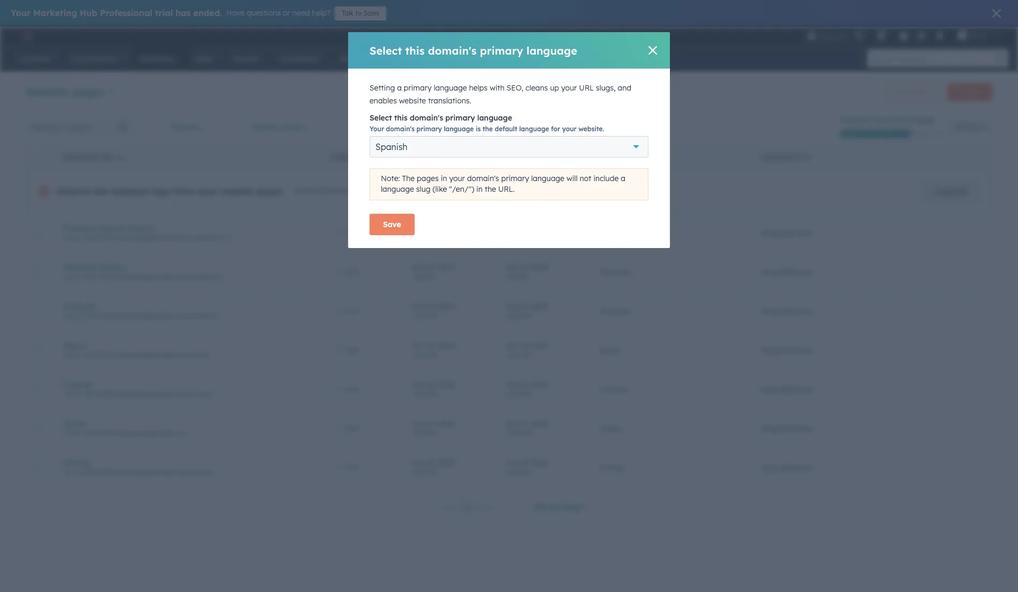 Task type: vqa. For each thing, say whether or not it's contained in the screenshot.


Task type: describe. For each thing, give the bounding box(es) containing it.
crm
[[401, 186, 417, 196]]

2023 for products (clone) (clone) was updated on nov 1, 2023 element
[[436, 223, 453, 233]]

language up up
[[527, 44, 577, 57]]

products for music-
[[63, 263, 97, 272]]

the right remove
[[94, 186, 108, 197]]

oct 27, 2023 12:39 pm for products was updated on oct 27, 2023 element
[[412, 302, 455, 321]]

products (clone) was created on oct 27, 2023 at 1:28 pm element
[[506, 263, 574, 282]]

about music-43917789.hubspotpagebuilder.com/about
[[63, 341, 209, 359]]

search button
[[990, 49, 1008, 68]]

1 draft from the top
[[344, 229, 360, 237]]

27, down products (clone) was updated on oct 27, 2023 element
[[427, 302, 436, 311]]

12:39 up the about was created on oct 27, 2023 at 12:39 pm element
[[506, 312, 521, 321]]

products link
[[63, 302, 306, 312]]

unlock premium features with crm suite starter.
[[293, 186, 465, 196]]

features
[[353, 186, 382, 196]]

close image
[[992, 9, 1001, 18]]

seo,
[[507, 83, 523, 93]]

1 horizontal spatial close image
[[938, 130, 944, 136]]

updated for updated by
[[761, 153, 791, 161]]

helps
[[469, 83, 488, 93]]

27, down products was updated on oct 27, 2023 element
[[427, 341, 436, 351]]

43917789.hubspotpagebuilder.com
[[84, 430, 188, 438]]

primary inside setting a primary language helps with seo, cleans up your url slugs, and enables website translations.
[[404, 83, 432, 93]]

pm inside the pricing was updated on oct 27, 2023 element
[[429, 469, 438, 477]]

oct 27, 2023 12:39 pm for home was created on oct 27, 2023 at 12:39 pm element
[[506, 419, 549, 438]]

website pages button
[[26, 84, 114, 100]]

press to sort. element for publish status
[[382, 153, 386, 162]]

note: the pages in your domain's primary language will not include a language slug (like "/en/") in the url.
[[381, 174, 625, 194]]

robinson for (clone)
[[780, 229, 813, 238]]

has
[[176, 8, 191, 18]]

greg for (clone)
[[761, 229, 778, 238]]

ended.
[[193, 8, 222, 18]]

marketplaces button
[[870, 27, 892, 44]]

products was updated on oct 27, 2023 element
[[412, 302, 480, 322]]

12:45
[[412, 234, 428, 242]]

notifications button
[[931, 27, 949, 44]]

0 horizontal spatial with
[[384, 186, 399, 196]]

greg robinson for 43917789.hubspotpagebuilder.com/about
[[761, 346, 813, 356]]

and inside name and url button
[[84, 153, 99, 161]]

greg robinson for 43917789.hubspotpagebuilder.com
[[761, 424, 813, 434]]

actions button
[[951, 120, 992, 134]]

next button
[[473, 501, 518, 515]]

products (clone) (clone) link
[[63, 224, 306, 233]]

name and url
[[63, 153, 114, 161]]

pricing for pricing
[[600, 463, 624, 473]]

contact was updated on oct 27, 2023 element
[[412, 380, 480, 400]]

pricing for pricing music-43917789.hubspotpagebuilder.com/pricing
[[63, 459, 90, 468]]

(clone) for products (clone)
[[99, 263, 126, 272]]

draft for contact
[[344, 386, 360, 394]]

1 button
[[461, 501, 473, 515]]

products (clone) (clone) music-43917789.hubspotpagebuilder.com/products-1-0
[[63, 224, 230, 242]]

settings image
[[917, 31, 927, 41]]

talk to sales
[[342, 9, 379, 17]]

questions
[[247, 8, 281, 18]]

contact for contact
[[600, 385, 628, 395]]

publish status for publish status popup button
[[251, 122, 304, 132]]

actions
[[958, 123, 980, 131]]

home link
[[63, 419, 306, 429]]

greg for 43917789.hubspotpagebuilder.com/products
[[761, 307, 778, 316]]

spanish
[[375, 142, 408, 152]]

unlock
[[293, 186, 317, 196]]

products (clone) music-43917789.hubspotpagebuilder.com/products-1
[[63, 263, 224, 281]]

12:39 inside products was updated on oct 27, 2023 element
[[412, 312, 427, 321]]

robinson for 43917789.hubspotpagebuilder.com/about
[[780, 346, 813, 356]]

setup
[[890, 116, 915, 126]]

27, down home was updated on oct 27, 2023 element
[[427, 458, 436, 468]]

finish
[[840, 116, 869, 126]]

starter.
[[440, 186, 465, 196]]

to
[[355, 9, 362, 17]]

pricing was updated on oct 27, 2023 element
[[412, 458, 480, 478]]

products (clone) was updated on oct 27, 2023 element
[[412, 263, 480, 282]]

oct 27, 2023 1:28 pm for products (clone) was updated on oct 27, 2023 element
[[412, 263, 455, 281]]

press to sort. image
[[382, 153, 386, 160]]

oct 27, 2023 12:39 pm for pricing was created on oct 27, 2023 at 12:39 pm element on the bottom of page
[[506, 458, 549, 477]]

2 1:28 from the left
[[506, 273, 518, 281]]

greg for 43917789.hubspotpagebuilder.com/about
[[761, 346, 778, 356]]

help button
[[895, 27, 913, 44]]

language down 'note:'
[[381, 185, 414, 194]]

oct inside the about was created on oct 27, 2023 at 12:39 pm element
[[506, 341, 518, 351]]

domain's up spanish at the top of page
[[386, 125, 415, 133]]

(edt) for updated date (edt)
[[463, 153, 481, 161]]

professional
[[100, 8, 152, 18]]

primary down translations.
[[445, 113, 475, 123]]

1 vertical spatial in
[[476, 185, 483, 194]]

pm down home was created on oct 27, 2023 at 12:39 pm element
[[523, 469, 532, 477]]

greg robinson for music-
[[761, 268, 813, 277]]

oct inside home was updated on oct 27, 2023 element
[[412, 419, 425, 429]]

website pages banner
[[26, 80, 992, 105]]

language down created date (edt) button
[[531, 174, 564, 184]]

this for select this domain's primary language your domain's primary language is the default language for your website.
[[394, 113, 408, 123]]

page
[[564, 503, 583, 512]]

27, down 'contact was created on oct 27, 2023 at 12:39 pm' element
[[521, 419, 530, 429]]

about for about
[[600, 346, 621, 356]]

remove
[[57, 186, 91, 197]]

home for home
[[600, 424, 621, 434]]

filters
[[381, 122, 402, 132]]

music- for contact
[[63, 391, 84, 399]]

Search HubSpot search field
[[867, 49, 999, 68]]

oct 27, 2023 1:28 pm for 'products (clone) was created on oct 27, 2023 at 1:28 pm' element
[[506, 263, 549, 281]]

oct inside contact was updated on oct 27, 2023 'element'
[[412, 380, 425, 390]]

domain's inside note: the pages in your domain's primary language will not include a language slug (like "/en/") in the url.
[[467, 174, 499, 184]]

music- for products
[[63, 312, 84, 320]]

the
[[402, 174, 415, 184]]

2023 for 'contact was created on oct 27, 2023 at 12:39 pm' element
[[532, 380, 549, 390]]

contact link
[[63, 380, 306, 390]]

more for more tools
[[894, 88, 909, 96]]

pricing was created on oct 27, 2023 at 12:39 pm element
[[506, 458, 574, 478]]

sales
[[363, 9, 379, 17]]

pm inside home was updated on oct 27, 2023 element
[[429, 430, 438, 438]]

about was updated on oct 27, 2023 element
[[412, 341, 480, 361]]

this for select this domain's primary language
[[405, 44, 425, 57]]

your marketing hub professional trial has ended. have questions or need help?
[[11, 8, 331, 18]]

2023 for home was updated on oct 27, 2023 element
[[438, 419, 455, 429]]

oct inside the products was created on oct 27, 2023 at 12:39 pm element
[[506, 302, 518, 311]]

pages.
[[256, 186, 284, 197]]

2023 for the pricing was updated on oct 27, 2023 element
[[438, 458, 455, 468]]

search image
[[996, 55, 1003, 62]]

your inside note: the pages in your domain's primary language will not include a language slug (like "/en/") in the url.
[[449, 174, 465, 184]]

oct 27, 2023 12:39 pm for contact was updated on oct 27, 2023 'element'
[[412, 380, 455, 399]]

12:39 up 'contact was created on oct 27, 2023 at 12:39 pm' element
[[506, 352, 521, 360]]

"/en/")
[[449, 185, 474, 194]]

the inside note: the pages in your domain's primary language will not include a language slug (like "/en/") in the url.
[[485, 185, 496, 194]]

2023 for the about was created on oct 27, 2023 at 12:39 pm element
[[532, 341, 549, 351]]

language inside setting a primary language helps with seo, cleans up your url slugs, and enables website translations.
[[434, 83, 467, 93]]

2023 for contact was updated on oct 27, 2023 'element'
[[438, 380, 455, 390]]

robinson for music-
[[780, 268, 813, 277]]

27, down created date cell
[[521, 263, 530, 272]]

oct 27, 2023 12:39 pm for 'contact was created on oct 27, 2023 at 12:39 pm' element
[[506, 380, 549, 399]]

12:39 inside about was updated on oct 27, 2023 element
[[412, 352, 427, 360]]

default
[[495, 125, 517, 133]]

draft for about
[[344, 347, 360, 355]]

oct inside 'contact was created on oct 27, 2023 at 12:39 pm' element
[[506, 380, 518, 390]]

12:39 inside home was updated on oct 27, 2023 element
[[412, 430, 427, 438]]

date for updated
[[445, 153, 461, 161]]

greg for 43917789.hubspotpagebuilder.com/contact
[[761, 385, 778, 395]]

your inside setting a primary language helps with seo, cleans up your url slugs, and enables website translations.
[[561, 83, 577, 93]]

oct inside 'products (clone) was created on oct 27, 2023 at 1:28 pm' element
[[506, 263, 518, 272]]

contact was created on oct 27, 2023 at 12:39 pm element
[[506, 380, 574, 400]]

oct 27, 2023 12:39 pm for the products was created on oct 27, 2023 at 12:39 pm element
[[506, 302, 549, 321]]

1:28 inside products (clone) was updated on oct 27, 2023 element
[[412, 273, 424, 281]]

primary inside note: the pages in your domain's primary language will not include a language slug (like "/en/") in the url.
[[501, 174, 529, 184]]

trial
[[155, 8, 173, 18]]

12:39 up next button
[[506, 469, 521, 477]]

cms
[[872, 116, 888, 126]]

menu containing music
[[806, 27, 1005, 44]]

more tools
[[894, 88, 925, 96]]

from
[[173, 186, 194, 197]]

about for about music-43917789.hubspotpagebuilder.com/about
[[63, 341, 86, 351]]

create button
[[947, 84, 992, 101]]

a inside note: the pages in your domain's primary language will not include a language slug (like "/en/") in the url.
[[621, 174, 625, 184]]

create
[[957, 88, 977, 96]]

upgrade link
[[921, 181, 981, 202]]

43917789.hubspotpagebuilder.com/pricing
[[84, 469, 212, 477]]

and inside setting a primary language helps with seo, cleans up your url slugs, and enables website translations.
[[618, 83, 631, 93]]

website.
[[578, 125, 604, 133]]

43917789.hubspotpagebuilder.com/products- inside products (clone) (clone) music-43917789.hubspotpagebuilder.com/products-1-0
[[84, 234, 221, 242]]

website
[[26, 85, 68, 98]]

27, inside 'element'
[[427, 380, 436, 390]]

2023 for products was updated on oct 27, 2023 element
[[438, 302, 455, 311]]

upgrade inside menu
[[818, 32, 847, 40]]

save button
[[370, 214, 415, 235]]

help?
[[312, 8, 331, 18]]

primary up updated date (edt) button
[[417, 125, 442, 133]]

for
[[551, 125, 560, 133]]

robinson for 43917789.hubspotpagebuilder.com/products
[[780, 307, 813, 316]]

spanish button
[[370, 136, 649, 158]]

hubspot
[[111, 186, 149, 197]]

products for 43917789.hubspotpagebuilder.com/products
[[63, 302, 97, 312]]

per
[[549, 503, 562, 512]]

27, down 'products (clone) was created on oct 27, 2023 at 1:28 pm' element
[[521, 302, 530, 311]]

website pages
[[26, 85, 104, 98]]

up
[[550, 83, 559, 93]]

43917789.hubspotpagebuilder.com/products- inside products (clone) music-43917789.hubspotpagebuilder.com/products-1
[[84, 273, 221, 281]]

page title
[[600, 153, 638, 161]]

will
[[567, 174, 578, 184]]

finish cms setup 9 / 12
[[840, 116, 934, 126]]

have
[[226, 8, 245, 18]]

1-
[[221, 234, 227, 242]]

pm inside products (clone) was updated on oct 27, 2023 element
[[425, 273, 435, 281]]

press to sort. element for updated date (edt)
[[476, 153, 480, 162]]

1 inside products (clone) music-43917789.hubspotpagebuilder.com/products-1
[[221, 273, 224, 281]]

12:39 inside the pricing was updated on oct 27, 2023 element
[[412, 469, 427, 477]]

100
[[533, 503, 547, 512]]

pagination navigation
[[420, 501, 518, 515]]

robinson for 43917789.hubspotpagebuilder.com/contact
[[780, 385, 813, 395]]

url inside setting a primary language helps with seo, cleans up your url slugs, and enables website translations.
[[579, 83, 594, 93]]

43917789.hubspotpagebuilder.com/about
[[84, 351, 209, 359]]

talk to sales button
[[335, 6, 386, 20]]

43917789.hubspotpagebuilder.com/products
[[84, 312, 219, 320]]

0 horizontal spatial your
[[11, 8, 30, 18]]

finish cms setup progress bar
[[840, 130, 910, 138]]

music
[[969, 31, 988, 40]]

2023 for pricing was created on oct 27, 2023 at 12:39 pm element on the bottom of page
[[532, 458, 549, 468]]



Task type: locate. For each thing, give the bounding box(es) containing it.
oct 27, 2023 12:39 pm down the about was created on oct 27, 2023 at 12:39 pm element
[[506, 380, 549, 399]]

music button
[[951, 27, 1004, 44]]

status for publish status popup button
[[281, 122, 304, 132]]

url right name
[[101, 153, 114, 161]]

close image inside select this domain's primary language dialog
[[649, 46, 657, 55]]

oct 27, 2023 12:39 pm for about was updated on oct 27, 2023 element
[[412, 341, 455, 360]]

status inside popup button
[[281, 122, 304, 132]]

27, down 12:45
[[427, 263, 436, 272]]

(edt) up will
[[556, 153, 574, 161]]

1 vertical spatial with
[[384, 186, 399, 196]]

0 horizontal spatial a
[[397, 83, 402, 93]]

press to sort. image for updated date (edt)
[[476, 153, 480, 160]]

greg for 43917789.hubspotpagebuilder.com/pricing
[[761, 463, 778, 473]]

0 vertical spatial this
[[405, 44, 425, 57]]

1 vertical spatial pages
[[417, 174, 439, 184]]

press to sort. image inside updated date (edt) button
[[476, 153, 480, 160]]

greg robinson for (clone)
[[761, 229, 813, 238]]

2023 for about was updated on oct 27, 2023 element
[[438, 341, 455, 351]]

0 horizontal spatial status
[[281, 122, 304, 132]]

select inside select this domain's primary language your domain's primary language is the default language for your website.
[[370, 113, 392, 123]]

date right created
[[538, 153, 554, 161]]

oct down the about was created on oct 27, 2023 at 12:39 pm element
[[506, 380, 518, 390]]

0 horizontal spatial pricing
[[63, 459, 90, 468]]

0 vertical spatial upgrade
[[818, 32, 847, 40]]

and right slugs,
[[618, 83, 631, 93]]

pm up contact was updated on oct 27, 2023 'element'
[[429, 352, 438, 360]]

oct down 'contact was created on oct 27, 2023 at 12:39 pm' element
[[506, 419, 518, 429]]

greg robinson for 43917789.hubspotpagebuilder.com/pricing
[[761, 463, 813, 473]]

oct down 12:45
[[412, 263, 425, 272]]

1 horizontal spatial about
[[600, 346, 621, 356]]

1 horizontal spatial (edt)
[[556, 153, 574, 161]]

press to sort. image down is
[[476, 153, 480, 160]]

updated inside updated date (edt) button
[[412, 153, 443, 161]]

12
[[925, 116, 934, 126]]

100 per page
[[533, 503, 583, 512]]

0 horizontal spatial publish
[[251, 122, 279, 132]]

oct inside home was created on oct 27, 2023 at 12:39 pm element
[[506, 419, 518, 429]]

domain's up '"/en/")'
[[467, 174, 499, 184]]

date inside created date (edt) button
[[538, 153, 554, 161]]

your up the 'hubspot' image
[[11, 8, 30, 18]]

oct inside about was updated on oct 27, 2023 element
[[412, 341, 425, 351]]

updated up the
[[412, 153, 443, 161]]

1 horizontal spatial status
[[363, 153, 387, 161]]

1
[[221, 273, 224, 281], [465, 503, 469, 513]]

1,
[[428, 223, 434, 233]]

(edt) for created date (edt)
[[556, 153, 574, 161]]

0 horizontal spatial home
[[63, 419, 85, 429]]

hubspot image
[[19, 29, 32, 42]]

pm up the pricing was updated on oct 27, 2023 element
[[429, 430, 438, 438]]

with left seo,
[[490, 83, 505, 93]]

0 horizontal spatial updated
[[412, 153, 443, 161]]

your right from
[[197, 186, 217, 197]]

0 vertical spatial publish status
[[251, 122, 304, 132]]

primary
[[480, 44, 523, 57], [404, 83, 432, 93], [445, 113, 475, 123], [417, 125, 442, 133], [501, 174, 529, 184]]

marketplaces image
[[876, 32, 886, 41]]

home inside home music-43917789.hubspotpagebuilder.com
[[63, 419, 85, 429]]

products was created on oct 27, 2023 at 12:39 pm element
[[506, 302, 574, 322]]

a right 'setting'
[[397, 83, 402, 93]]

oct 27, 2023 12:39 pm inside home was created on oct 27, 2023 at 12:39 pm element
[[506, 419, 549, 438]]

page
[[600, 153, 617, 161]]

oct down created date cell
[[506, 263, 518, 272]]

1 vertical spatial url
[[101, 153, 114, 161]]

oct 27, 2023 1:28 pm inside 'products (clone) was created on oct 27, 2023 at 1:28 pm' element
[[506, 263, 549, 281]]

oct 27, 2023 12:39 pm inside the about was created on oct 27, 2023 at 12:39 pm element
[[506, 341, 549, 360]]

with inside setting a primary language helps with seo, cleans up your url slugs, and enables website translations.
[[490, 83, 505, 93]]

status inside button
[[363, 153, 387, 161]]

select this domain's primary language dialog
[[348, 32, 670, 248]]

oct 27, 2023 12:39 pm down home was created on oct 27, 2023 at 12:39 pm element
[[506, 458, 549, 477]]

27, down home was created on oct 27, 2023 at 12:39 pm element
[[521, 458, 530, 468]]

updated inside updated by button
[[761, 153, 791, 161]]

4 robinson from the top
[[780, 346, 813, 356]]

your inside select this domain's primary language your domain's primary language is the default language for your website.
[[562, 125, 577, 133]]

publish status button
[[244, 116, 318, 138]]

pricing
[[63, 459, 90, 468], [600, 463, 624, 473]]

(clone) for products (clone) (clone)
[[99, 224, 126, 233]]

3 greg from the top
[[761, 307, 778, 316]]

oct 27, 2023 12:39 pm for home was updated on oct 27, 2023 element
[[412, 419, 455, 438]]

7 music- from the top
[[63, 469, 84, 477]]

contact for contact music-43917789.hubspotpagebuilder.com/contact
[[63, 380, 93, 390]]

oct inside the pricing was updated on oct 27, 2023 element
[[412, 458, 425, 468]]

12:39 up prev button
[[412, 469, 427, 477]]

1 horizontal spatial 1
[[465, 503, 469, 513]]

your inside select this domain's primary language your domain's primary language is the default language for your website.
[[370, 125, 384, 133]]

press to sort. image for created date (edt)
[[570, 153, 574, 160]]

help image
[[899, 32, 909, 41]]

greg robinson image
[[957, 31, 967, 40]]

this
[[405, 44, 425, 57], [394, 113, 408, 123]]

27, down contact was updated on oct 27, 2023 'element'
[[427, 419, 436, 429]]

press to sort. image
[[476, 153, 480, 160], [570, 153, 574, 160]]

oct inside pricing was created on oct 27, 2023 at 12:39 pm element
[[506, 458, 518, 468]]

0 vertical spatial and
[[618, 83, 631, 93]]

oct down 'products (clone) was created on oct 27, 2023 at 1:28 pm' element
[[506, 302, 518, 311]]

4 greg from the top
[[761, 346, 778, 356]]

by
[[793, 153, 802, 161]]

5 robinson from the top
[[780, 385, 813, 395]]

0 horizontal spatial (edt)
[[463, 153, 481, 161]]

robinson for 43917789.hubspotpagebuilder.com
[[780, 424, 813, 434]]

4 greg robinson from the top
[[761, 346, 813, 356]]

remove the hubspot logo from your website pages.
[[57, 186, 284, 197]]

0 vertical spatial in
[[441, 174, 447, 184]]

2 press to sort. image from the left
[[570, 153, 574, 160]]

12:39 inside contact was updated on oct 27, 2023 'element'
[[412, 391, 427, 399]]

pm up home was updated on oct 27, 2023 element
[[429, 391, 438, 399]]

oct 27, 2023 1:28 pm
[[412, 263, 455, 281], [506, 263, 549, 281]]

oct down products was updated on oct 27, 2023 element
[[412, 341, 425, 351]]

greg for music-
[[761, 268, 778, 277]]

pricing music-43917789.hubspotpagebuilder.com/pricing
[[63, 459, 212, 477]]

updated by
[[761, 153, 802, 161]]

pm up 'contact was created on oct 27, 2023 at 12:39 pm' element
[[523, 352, 532, 360]]

3 music- from the top
[[63, 312, 84, 320]]

pm up the about was created on oct 27, 2023 at 12:39 pm element
[[523, 312, 532, 321]]

oct down home was created on oct 27, 2023 at 12:39 pm element
[[506, 458, 518, 468]]

6 music- from the top
[[63, 430, 84, 438]]

1 vertical spatial publish status
[[331, 153, 387, 161]]

domain's down translations.
[[410, 113, 443, 123]]

oct down contact was updated on oct 27, 2023 'element'
[[412, 419, 425, 429]]

0 horizontal spatial upgrade
[[818, 32, 847, 40]]

0 vertical spatial your
[[11, 8, 30, 18]]

hubspot link
[[13, 29, 40, 42]]

1 press to sort. image from the left
[[476, 153, 480, 160]]

oct 27, 2023 12:39 pm down home was updated on oct 27, 2023 element
[[412, 458, 455, 477]]

website right enables
[[399, 96, 426, 106]]

2023 down contact was updated on oct 27, 2023 'element'
[[438, 419, 455, 429]]

100 per page button
[[526, 497, 598, 518]]

2023 right 1,
[[436, 223, 453, 233]]

2 select from the top
[[370, 113, 392, 123]]

created
[[506, 153, 536, 161]]

2023 inside 'element'
[[438, 380, 455, 390]]

name
[[63, 153, 83, 161]]

27, down the products was created on oct 27, 2023 at 12:39 pm element
[[521, 341, 530, 351]]

about
[[63, 341, 86, 351], [600, 346, 621, 356]]

1 43917789.hubspotpagebuilder.com/products- from the top
[[84, 234, 221, 242]]

27, down the about was created on oct 27, 2023 at 12:39 pm element
[[521, 380, 530, 390]]

1 vertical spatial this
[[394, 113, 408, 123]]

0 vertical spatial pages
[[72, 85, 104, 98]]

1 horizontal spatial more
[[894, 88, 909, 96]]

contact
[[63, 380, 93, 390], [600, 385, 628, 395]]

pm inside contact was updated on oct 27, 2023 'element'
[[429, 391, 438, 399]]

1 press to sort. element from the left
[[382, 153, 386, 162]]

(clone) inside products (clone) music-43917789.hubspotpagebuilder.com/products-1
[[99, 263, 126, 272]]

a
[[397, 83, 402, 93], [621, 174, 625, 184]]

oct 27, 2023 12:39 pm inside pricing was created on oct 27, 2023 at 12:39 pm element
[[506, 458, 549, 477]]

1 date from the left
[[445, 153, 461, 161]]

2 date from the left
[[538, 153, 554, 161]]

oct 27, 2023 12:39 pm inside about was updated on oct 27, 2023 element
[[412, 341, 455, 360]]

3 greg robinson from the top
[[761, 307, 813, 316]]

1 vertical spatial upgrade
[[935, 187, 967, 196]]

oct 27, 2023 1:28 pm inside products (clone) was updated on oct 27, 2023 element
[[412, 263, 455, 281]]

1 horizontal spatial press to sort. element
[[476, 153, 480, 162]]

pm up the products was created on oct 27, 2023 at 12:39 pm element
[[519, 273, 529, 281]]

press to sort. element down spanish at the top of page
[[382, 153, 386, 162]]

pm inside products was updated on oct 27, 2023 element
[[429, 312, 438, 321]]

domain's up helps
[[428, 44, 477, 57]]

select for select this domain's primary language your domain's primary language is the default language for your website.
[[370, 113, 392, 123]]

language up default
[[477, 113, 512, 123]]

publish status button
[[319, 145, 399, 169]]

publish inside button
[[331, 153, 361, 161]]

draft for pricing
[[344, 464, 360, 472]]

and right name
[[84, 153, 99, 161]]

3 draft from the top
[[344, 307, 360, 315]]

a right include
[[621, 174, 625, 184]]

select for select this domain's primary language
[[370, 44, 402, 57]]

publish status for publish status button
[[331, 153, 387, 161]]

updated date (edt) button
[[399, 145, 493, 169]]

products inside products (clone) music-43917789.hubspotpagebuilder.com/products-1
[[63, 263, 97, 272]]

more left the "tools"
[[894, 88, 909, 96]]

1 horizontal spatial oct 27, 2023 1:28 pm
[[506, 263, 549, 281]]

music- inside products (clone) music-43917789.hubspotpagebuilder.com/products-1
[[63, 273, 84, 281]]

oct inside products was updated on oct 27, 2023 element
[[412, 302, 425, 311]]

oct 27, 2023 1:28 pm down 12:45
[[412, 263, 455, 281]]

oct 27, 2023 12:39 pm for the about was created on oct 27, 2023 at 12:39 pm element
[[506, 341, 549, 360]]

1 1:28 from the left
[[412, 273, 424, 281]]

music-
[[63, 234, 84, 242], [63, 273, 84, 281], [63, 312, 84, 320], [63, 351, 84, 359], [63, 391, 84, 399], [63, 430, 84, 438], [63, 469, 84, 477]]

primary up url.
[[501, 174, 529, 184]]

0 vertical spatial 1
[[221, 273, 224, 281]]

pages inside popup button
[[72, 85, 104, 98]]

upgrade image
[[807, 31, 816, 41]]

oct 27, 2023 12:39 pm inside home was updated on oct 27, 2023 element
[[412, 419, 455, 438]]

press to sort. image up will
[[570, 153, 574, 160]]

music- inside products music-43917789.hubspotpagebuilder.com/products
[[63, 312, 84, 320]]

0 vertical spatial url
[[579, 83, 594, 93]]

products (clone) (clone) was updated on nov 1, 2023 element
[[412, 223, 480, 243]]

pm up home was created on oct 27, 2023 at 12:39 pm element
[[523, 391, 532, 399]]

oct 27, 2023 12:39 pm down 'products (clone) was created on oct 27, 2023 at 1:28 pm' element
[[506, 302, 549, 321]]

1 vertical spatial publish
[[331, 153, 361, 161]]

1 horizontal spatial publish status
[[331, 153, 387, 161]]

cleans
[[526, 83, 548, 93]]

0 vertical spatial 43917789.hubspotpagebuilder.com/products-
[[84, 234, 221, 242]]

updated date (edt)
[[412, 153, 481, 161]]

website left pages.
[[220, 186, 253, 197]]

is
[[476, 125, 481, 133]]

1 horizontal spatial upgrade
[[935, 187, 967, 196]]

updated for updated date (edt)
[[412, 153, 443, 161]]

0 horizontal spatial pages
[[72, 85, 104, 98]]

2 draft from the top
[[344, 268, 360, 276]]

1:28 up the products was created on oct 27, 2023 at 12:39 pm element
[[506, 273, 518, 281]]

publish status inside popup button
[[251, 122, 304, 132]]

more tools button
[[885, 84, 941, 101]]

6 robinson from the top
[[780, 424, 813, 434]]

3 press to sort. element from the left
[[570, 153, 574, 162]]

oct down about was updated on oct 27, 2023 element
[[412, 380, 425, 390]]

date for created
[[538, 153, 554, 161]]

press to sort. element
[[382, 153, 386, 162], [476, 153, 480, 162], [570, 153, 574, 162]]

language left for
[[519, 125, 549, 133]]

updated by button
[[748, 145, 992, 169]]

2023 down home was created on oct 27, 2023 at 12:39 pm element
[[532, 458, 549, 468]]

home was created on oct 27, 2023 at 12:39 pm element
[[506, 419, 574, 439]]

oct 27, 2023 1:28 pm down created date cell
[[506, 263, 549, 281]]

2 (edt) from the left
[[556, 153, 574, 161]]

7 greg from the top
[[761, 463, 778, 473]]

5 draft from the top
[[344, 386, 360, 394]]

url.
[[498, 185, 515, 194]]

tools
[[911, 88, 925, 96]]

0 horizontal spatial contact
[[63, 380, 93, 390]]

music- inside about music-43917789.hubspotpagebuilder.com/about
[[63, 351, 84, 359]]

1 greg robinson from the top
[[761, 229, 813, 238]]

date inside updated date (edt) button
[[445, 153, 461, 161]]

12:39 up pricing was created on oct 27, 2023 at 12:39 pm element on the bottom of page
[[506, 430, 521, 438]]

with down 'note:'
[[384, 186, 399, 196]]

12:39 up about was updated on oct 27, 2023 element
[[412, 312, 427, 321]]

press to sort. element inside publish status button
[[382, 153, 386, 162]]

a inside setting a primary language helps with seo, cleans up your url slugs, and enables website translations.
[[397, 83, 402, 93]]

press to sort. element down is
[[476, 153, 480, 162]]

url inside button
[[101, 153, 114, 161]]

1 horizontal spatial press to sort. image
[[570, 153, 574, 160]]

6 greg from the top
[[761, 424, 778, 434]]

oct inside products (clone) was updated on oct 27, 2023 element
[[412, 263, 425, 272]]

hub
[[80, 8, 97, 18]]

created date cell
[[493, 214, 587, 253]]

publish for publish status popup button
[[251, 122, 279, 132]]

2023 down products was updated on oct 27, 2023 element
[[438, 341, 455, 351]]

2 greg from the top
[[761, 268, 778, 277]]

notifications image
[[935, 32, 945, 41]]

1 horizontal spatial date
[[538, 153, 554, 161]]

2 oct 27, 2023 1:28 pm from the left
[[506, 263, 549, 281]]

more inside button
[[360, 122, 379, 132]]

slug
[[416, 185, 430, 194]]

pages
[[72, 85, 104, 98], [417, 174, 439, 184]]

1 vertical spatial more
[[360, 122, 379, 132]]

0 vertical spatial close image
[[649, 46, 657, 55]]

with
[[490, 83, 505, 93], [384, 186, 399, 196]]

oct 27, 2023 12:39 pm inside the pricing was updated on oct 27, 2023 element
[[412, 458, 455, 477]]

1 horizontal spatial url
[[579, 83, 594, 93]]

publish for publish status button
[[331, 153, 361, 161]]

2 updated from the left
[[761, 153, 791, 161]]

1 horizontal spatial pages
[[417, 174, 439, 184]]

domain button
[[164, 116, 215, 138]]

publish status inside button
[[331, 153, 387, 161]]

or
[[283, 8, 290, 18]]

status for publish status button
[[363, 153, 387, 161]]

include
[[594, 174, 619, 184]]

pages inside note: the pages in your domain's primary language will not include a language slug (like "/en/") in the url.
[[417, 174, 439, 184]]

0 horizontal spatial date
[[445, 153, 461, 161]]

5 music- from the top
[[63, 391, 84, 399]]

3 robinson from the top
[[780, 307, 813, 316]]

the inside select this domain's primary language your domain's primary language is the default language for your website.
[[483, 125, 493, 133]]

2 horizontal spatial press to sort. element
[[570, 153, 574, 162]]

music- for about
[[63, 351, 84, 359]]

1 select from the top
[[370, 44, 402, 57]]

0 horizontal spatial oct 27, 2023 1:28 pm
[[412, 263, 455, 281]]

1 vertical spatial and
[[84, 153, 99, 161]]

pm up prev button
[[429, 469, 438, 477]]

oct 27, 2023 12:39 pm down products was updated on oct 27, 2023 element
[[412, 341, 455, 360]]

1 vertical spatial 43917789.hubspotpagebuilder.com/products-
[[84, 273, 221, 281]]

created date (edt)
[[506, 153, 574, 161]]

0
[[227, 234, 230, 242]]

1 horizontal spatial updated
[[761, 153, 791, 161]]

your up '"/en/")'
[[449, 174, 465, 184]]

close image
[[649, 46, 657, 55], [938, 130, 944, 136]]

0 vertical spatial more
[[894, 88, 909, 96]]

finish cms setup button
[[840, 116, 915, 126]]

1 horizontal spatial in
[[476, 185, 483, 194]]

oct 27, 2023 12:39 pm inside products was updated on oct 27, 2023 element
[[412, 302, 455, 321]]

greg for 43917789.hubspotpagebuilder.com
[[761, 424, 778, 434]]

draft for home
[[344, 425, 360, 433]]

pm down 1,
[[429, 234, 439, 242]]

music- for pricing
[[63, 469, 84, 477]]

6 greg robinson from the top
[[761, 424, 813, 434]]

website inside setting a primary language helps with seo, cleans up your url slugs, and enables website translations.
[[399, 96, 426, 106]]

12:39
[[412, 312, 427, 321], [506, 312, 521, 321], [412, 352, 427, 360], [506, 352, 521, 360], [412, 391, 427, 399], [506, 391, 521, 399], [412, 430, 427, 438], [506, 430, 521, 438], [412, 469, 427, 477], [506, 469, 521, 477]]

1 horizontal spatial your
[[370, 125, 384, 133]]

1 updated from the left
[[412, 153, 443, 161]]

language left is
[[444, 125, 474, 133]]

in
[[441, 174, 447, 184], [476, 185, 483, 194]]

greg robinson for 43917789.hubspotpagebuilder.com/products
[[761, 307, 813, 316]]

about inside about music-43917789.hubspotpagebuilder.com/about
[[63, 341, 86, 351]]

settings link
[[915, 30, 928, 41]]

0 vertical spatial select
[[370, 44, 402, 57]]

pm inside nov 1, 2023 12:45 pm
[[429, 234, 439, 242]]

1 music- from the top
[[63, 234, 84, 242]]

more for more filters
[[360, 122, 379, 132]]

save
[[383, 220, 401, 230]]

0 vertical spatial publish
[[251, 122, 279, 132]]

talk
[[342, 9, 354, 17]]

music- inside products (clone) (clone) music-43917789.hubspotpagebuilder.com/products-1-0
[[63, 234, 84, 242]]

0 horizontal spatial press to sort. element
[[382, 153, 386, 162]]

0 horizontal spatial 1
[[221, 273, 224, 281]]

oct 27, 2023 12:39 pm for the pricing was updated on oct 27, 2023 element
[[412, 458, 455, 477]]

1 horizontal spatial and
[[618, 83, 631, 93]]

greg robinson for 43917789.hubspotpagebuilder.com/contact
[[761, 385, 813, 395]]

contact inside contact music-43917789.hubspotpagebuilder.com/contact
[[63, 380, 93, 390]]

your
[[561, 83, 577, 93], [562, 125, 577, 133], [449, 174, 465, 184], [197, 186, 217, 197]]

1 inside button
[[465, 503, 469, 513]]

Search content search field
[[26, 116, 136, 138]]

43917789.hubspotpagebuilder.com/contact
[[84, 391, 214, 399]]

press to sort. element inside updated date (edt) button
[[476, 153, 480, 162]]

pricing inside the pricing music-43917789.hubspotpagebuilder.com/pricing
[[63, 459, 90, 468]]

0 vertical spatial status
[[281, 122, 304, 132]]

0 horizontal spatial press to sort. image
[[476, 153, 480, 160]]

oct 27, 2023 12:39 pm down about was updated on oct 27, 2023 element
[[412, 380, 455, 399]]

premium
[[319, 186, 351, 196]]

menu
[[806, 27, 1005, 44]]

pm inside about was updated on oct 27, 2023 element
[[429, 352, 438, 360]]

1 vertical spatial select
[[370, 113, 392, 123]]

0 horizontal spatial website
[[220, 186, 253, 197]]

1 vertical spatial a
[[621, 174, 625, 184]]

5 greg robinson from the top
[[761, 385, 813, 395]]

1 oct 27, 2023 1:28 pm from the left
[[412, 263, 455, 281]]

2023 for home was created on oct 27, 2023 at 12:39 pm element
[[532, 419, 549, 429]]

about was created on oct 27, 2023 at 12:39 pm element
[[506, 341, 574, 361]]

oct down the products was created on oct 27, 2023 at 12:39 pm element
[[506, 341, 518, 351]]

9
[[917, 116, 921, 126]]

7 draft from the top
[[344, 464, 360, 472]]

27, down about was updated on oct 27, 2023 element
[[427, 380, 436, 390]]

1 horizontal spatial with
[[490, 83, 505, 93]]

the left url.
[[485, 185, 496, 194]]

oct 27, 2023 12:39 pm inside 'contact was created on oct 27, 2023 at 12:39 pm' element
[[506, 380, 549, 399]]

2 press to sort. element from the left
[[476, 153, 480, 162]]

2 43917789.hubspotpagebuilder.com/products- from the top
[[84, 273, 221, 281]]

publish status
[[251, 122, 304, 132], [331, 153, 387, 161]]

publish inside popup button
[[251, 122, 279, 132]]

2023 down products (clone) was updated on oct 27, 2023 element
[[438, 302, 455, 311]]

more filters button
[[341, 116, 409, 138]]

0 horizontal spatial in
[[441, 174, 447, 184]]

1 horizontal spatial a
[[621, 174, 625, 184]]

2023 inside nov 1, 2023 12:45 pm
[[436, 223, 453, 233]]

press to sort. element up will
[[570, 153, 574, 162]]

upgrade
[[818, 32, 847, 40], [935, 187, 967, 196]]

7 greg robinson from the top
[[761, 463, 813, 473]]

draft for products (clone)
[[344, 268, 360, 276]]

(edt) inside button
[[556, 153, 574, 161]]

0 horizontal spatial 1:28
[[412, 273, 424, 281]]

0 horizontal spatial and
[[84, 153, 99, 161]]

products for (clone)
[[63, 224, 97, 233]]

1 greg from the top
[[761, 229, 778, 238]]

marketing
[[33, 8, 77, 18]]

2023 for the products was created on oct 27, 2023 at 12:39 pm element
[[532, 302, 549, 311]]

27,
[[427, 263, 436, 272], [521, 263, 530, 272], [427, 302, 436, 311], [521, 302, 530, 311], [427, 341, 436, 351], [521, 341, 530, 351], [427, 380, 436, 390], [521, 380, 530, 390], [427, 419, 436, 429], [521, 419, 530, 429], [427, 458, 436, 468], [521, 458, 530, 468]]

0 horizontal spatial publish status
[[251, 122, 304, 132]]

12:39 up home was created on oct 27, 2023 at 12:39 pm element
[[506, 391, 521, 399]]

home
[[63, 419, 85, 429], [600, 424, 621, 434]]

home was updated on oct 27, 2023 element
[[412, 419, 480, 439]]

draft for products
[[344, 307, 360, 315]]

oct 27, 2023 12:39 pm inside the products was created on oct 27, 2023 at 12:39 pm element
[[506, 302, 549, 321]]

pages up slug
[[417, 174, 439, 184]]

products inside products (clone) (clone) music-43917789.hubspotpagebuilder.com/products-1-0
[[63, 224, 97, 233]]

more inside popup button
[[894, 88, 909, 96]]

(clone)
[[99, 224, 126, 233], [128, 224, 154, 233], [99, 263, 126, 272]]

robinson
[[780, 229, 813, 238], [780, 268, 813, 277], [780, 307, 813, 316], [780, 346, 813, 356], [780, 385, 813, 395], [780, 424, 813, 434], [780, 463, 813, 473]]

0 vertical spatial a
[[397, 83, 402, 93]]

0 horizontal spatial close image
[[649, 46, 657, 55]]

2 music- from the top
[[63, 273, 84, 281]]

1 horizontal spatial home
[[600, 424, 621, 434]]

(edt) down is
[[463, 153, 481, 161]]

not
[[580, 174, 591, 184]]

1 horizontal spatial 1:28
[[506, 273, 518, 281]]

1 robinson from the top
[[780, 229, 813, 238]]

1 vertical spatial close image
[[938, 130, 944, 136]]

music- for home
[[63, 430, 84, 438]]

(edt) inside button
[[463, 153, 481, 161]]

your
[[11, 8, 30, 18], [370, 125, 384, 133]]

1 horizontal spatial contact
[[600, 385, 628, 395]]

this inside select this domain's primary language your domain's primary language is the default language for your website.
[[394, 113, 408, 123]]

2023 for products (clone) was updated on oct 27, 2023 element
[[438, 263, 455, 272]]

need
[[292, 8, 310, 18]]

press to sort. element inside created date (edt) button
[[570, 153, 574, 162]]

home for home music-43917789.hubspotpagebuilder.com
[[63, 419, 85, 429]]

pricing link
[[63, 459, 306, 468]]

1:28
[[412, 273, 424, 281], [506, 273, 518, 281]]

2023 down home was updated on oct 27, 2023 element
[[438, 458, 455, 468]]

1 horizontal spatial publish
[[331, 153, 361, 161]]

select up 'setting'
[[370, 44, 402, 57]]

setting
[[370, 83, 395, 93]]

0 vertical spatial with
[[490, 83, 505, 93]]

enables
[[370, 96, 397, 106]]

0 horizontal spatial about
[[63, 341, 86, 351]]

more left filters
[[360, 122, 379, 132]]

select this domain's primary language your domain's primary language is the default language for your website.
[[370, 113, 604, 133]]

primary up seo,
[[480, 44, 523, 57]]

pm up pricing was created on oct 27, 2023 at 12:39 pm element on the bottom of page
[[523, 430, 532, 438]]

6 draft from the top
[[344, 425, 360, 433]]

press to sort. element for created date (edt)
[[570, 153, 574, 162]]

oct 27, 2023 12:39 pm inside contact was updated on oct 27, 2023 'element'
[[412, 380, 455, 399]]

4 draft from the top
[[344, 347, 360, 355]]

press to sort. image inside created date (edt) button
[[570, 153, 574, 160]]

0 vertical spatial website
[[399, 96, 426, 106]]

2 robinson from the top
[[780, 268, 813, 277]]

note:
[[381, 174, 400, 184]]

pm up about was updated on oct 27, 2023 element
[[429, 312, 438, 321]]

robinson for 43917789.hubspotpagebuilder.com/pricing
[[780, 463, 813, 473]]

calling icon image
[[854, 31, 864, 41]]

oct down products (clone) was updated on oct 27, 2023 element
[[412, 302, 425, 311]]

2023 down products (clone) (clone) was updated on nov 1, 2023 element
[[438, 263, 455, 272]]

1 vertical spatial website
[[220, 186, 253, 197]]

1 vertical spatial 1
[[465, 503, 469, 513]]

select down enables
[[370, 113, 392, 123]]

nov
[[412, 223, 426, 233]]

updated
[[412, 153, 443, 161], [761, 153, 791, 161]]

0 horizontal spatial more
[[360, 122, 379, 132]]

1 horizontal spatial website
[[399, 96, 426, 106]]

4 music- from the top
[[63, 351, 84, 359]]

music- inside the pricing music-43917789.hubspotpagebuilder.com/pricing
[[63, 469, 84, 477]]

2 greg robinson from the top
[[761, 268, 813, 277]]

1 horizontal spatial pricing
[[600, 463, 624, 473]]

calling icon button
[[850, 28, 868, 42]]

0 horizontal spatial url
[[101, 153, 114, 161]]

1 vertical spatial your
[[370, 125, 384, 133]]

2023 down 'products (clone) was created on oct 27, 2023 at 1:28 pm' element
[[532, 302, 549, 311]]

music- inside contact music-43917789.hubspotpagebuilder.com/contact
[[63, 391, 84, 399]]

oct 27, 2023 12:39 pm down the products was created on oct 27, 2023 at 12:39 pm element
[[506, 341, 549, 360]]

next
[[477, 503, 495, 513]]

2023 for 'products (clone) was created on oct 27, 2023 at 1:28 pm' element
[[532, 263, 549, 272]]

music- inside home music-43917789.hubspotpagebuilder.com
[[63, 430, 84, 438]]

pages up search content search box
[[72, 85, 104, 98]]

2023 down 'contact was created on oct 27, 2023 at 12:39 pm' element
[[532, 419, 549, 429]]

7 robinson from the top
[[780, 463, 813, 473]]

/
[[921, 116, 925, 126]]

prev button
[[420, 501, 461, 515]]

5 greg from the top
[[761, 385, 778, 395]]

1 (edt) from the left
[[463, 153, 481, 161]]

1 vertical spatial status
[[363, 153, 387, 161]]

43917789.hubspotpagebuilder.com/products- down products (clone) (clone) link
[[84, 234, 221, 242]]

in up (like
[[441, 174, 447, 184]]

43917789.hubspotpagebuilder.com/products- down 'products (clone)' link
[[84, 273, 221, 281]]



